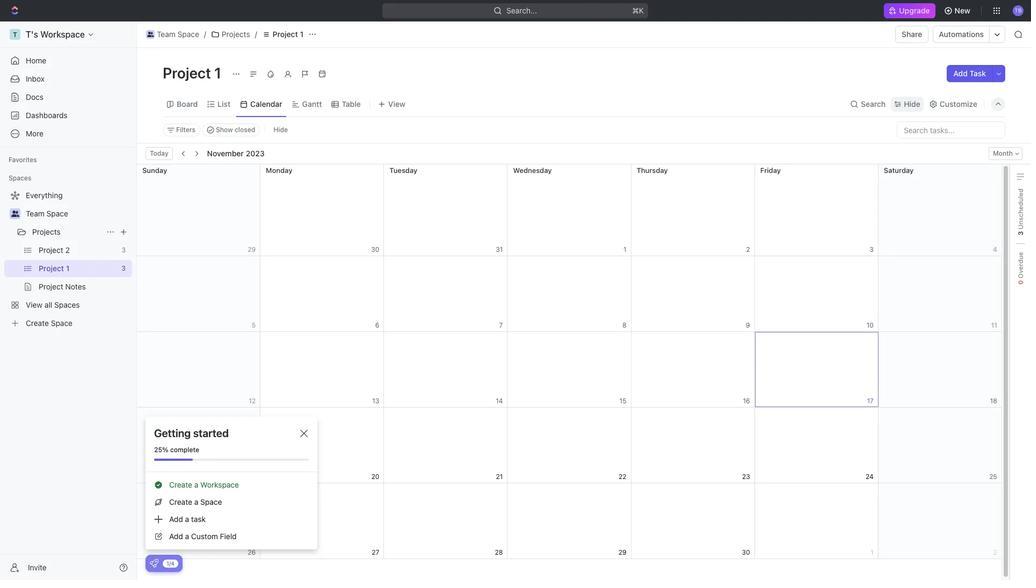 Task type: vqa. For each thing, say whether or not it's contained in the screenshot.
Create to the bottom
yes



Task type: describe. For each thing, give the bounding box(es) containing it.
13
[[372, 397, 379, 405]]

user group image
[[147, 32, 154, 37]]

calendar link
[[248, 96, 282, 111]]

share
[[902, 30, 922, 39]]

5
[[252, 321, 256, 329]]

sunday
[[142, 166, 167, 175]]

0 vertical spatial project 1 link
[[259, 28, 306, 41]]

11
[[991, 321, 997, 329]]

2 horizontal spatial project 1
[[273, 30, 304, 39]]

t's workspace, , element
[[10, 29, 20, 40]]

view button
[[374, 91, 409, 117]]

show
[[216, 126, 233, 134]]

user group image
[[11, 211, 19, 217]]

project 2 link
[[39, 242, 117, 259]]

2 horizontal spatial 2
[[994, 548, 997, 556]]

⌘k
[[633, 6, 644, 15]]

15
[[620, 397, 627, 405]]

hide button
[[269, 124, 292, 136]]

hide inside dropdown button
[[904, 99, 921, 108]]

dashboards
[[26, 111, 67, 120]]

14
[[496, 397, 503, 405]]

a for custom
[[185, 532, 189, 541]]

saturday
[[884, 166, 914, 175]]

0 vertical spatial team
[[157, 30, 176, 39]]

21
[[496, 472, 503, 480]]

create a workspace
[[169, 480, 239, 489]]

0 vertical spatial projects link
[[208, 28, 253, 41]]

inbox
[[26, 74, 45, 83]]

gantt
[[302, 99, 322, 108]]

list
[[218, 99, 231, 108]]

projects inside sidebar navigation
[[32, 227, 61, 236]]

today
[[150, 149, 168, 157]]

0 vertical spatial team space
[[157, 30, 199, 39]]

24
[[866, 472, 874, 480]]

project notes
[[39, 282, 86, 291]]

getting started
[[154, 427, 229, 439]]

18
[[990, 397, 997, 405]]

1 inside sidebar navigation
[[66, 264, 69, 273]]

invite
[[28, 563, 47, 572]]

1 vertical spatial project 1
[[163, 64, 225, 82]]

new button
[[940, 2, 977, 19]]

table link
[[340, 96, 361, 111]]

12
[[249, 397, 256, 405]]

search button
[[847, 96, 889, 111]]

space down create a workspace
[[200, 497, 222, 507]]

show closed
[[216, 126, 255, 134]]

t's
[[26, 30, 38, 39]]

field
[[220, 532, 237, 541]]

customize button
[[926, 96, 981, 111]]

7
[[499, 321, 503, 329]]

a for task
[[185, 515, 189, 524]]

create for create a workspace
[[169, 480, 192, 489]]

1 horizontal spatial spaces
[[54, 300, 80, 309]]

2023
[[246, 149, 265, 158]]

upgrade
[[899, 6, 930, 15]]

26
[[248, 548, 256, 556]]

1 vertical spatial projects link
[[32, 223, 102, 241]]

more
[[26, 129, 44, 138]]

view button
[[374, 96, 409, 111]]

25
[[990, 472, 997, 480]]

workspace inside sidebar navigation
[[40, 30, 85, 39]]

filters button
[[163, 124, 200, 136]]

9
[[746, 321, 750, 329]]

docs
[[26, 92, 44, 102]]

2 inside 'link'
[[65, 245, 70, 255]]

closed
[[235, 126, 255, 134]]

task
[[970, 69, 986, 78]]

0 horizontal spatial 30
[[371, 245, 379, 253]]

add a custom field
[[169, 532, 237, 541]]

row containing 19
[[137, 408, 1002, 483]]

custom
[[191, 532, 218, 541]]

28
[[495, 548, 503, 556]]

upgrade link
[[884, 3, 935, 18]]

search
[[861, 99, 886, 108]]

20
[[371, 472, 379, 480]]

dashboards link
[[4, 107, 132, 124]]

notes
[[65, 282, 86, 291]]

25% complete
[[154, 446, 199, 454]]

gantt link
[[300, 96, 322, 111]]

add for add a custom field
[[169, 532, 183, 541]]

customize
[[940, 99, 978, 108]]

view all spaces link
[[4, 297, 130, 314]]

23
[[742, 472, 750, 480]]

4
[[993, 245, 997, 253]]

thursday
[[637, 166, 668, 175]]

everything link
[[4, 187, 130, 204]]

monday
[[266, 166, 292, 175]]

all
[[45, 300, 52, 309]]

wednesday
[[513, 166, 552, 175]]

project notes link
[[39, 278, 130, 295]]

getting
[[154, 427, 191, 439]]

favorites
[[9, 156, 37, 164]]



Task type: locate. For each thing, give the bounding box(es) containing it.
a up create a space
[[194, 480, 198, 489]]

1 horizontal spatial view
[[388, 99, 406, 108]]

17
[[867, 397, 874, 405]]

0 vertical spatial view
[[388, 99, 406, 108]]

task
[[191, 515, 206, 524]]

25%
[[154, 446, 168, 454]]

add for add task
[[954, 69, 968, 78]]

1 vertical spatial add
[[169, 515, 183, 524]]

Search tasks... text field
[[898, 122, 1005, 138]]

6
[[375, 321, 379, 329]]

3
[[1017, 231, 1025, 235], [870, 245, 874, 253], [122, 246, 126, 254], [122, 264, 126, 272]]

inbox link
[[4, 70, 132, 88]]

0 vertical spatial create
[[26, 319, 49, 328]]

0 vertical spatial projects
[[222, 30, 250, 39]]

grid containing sunday
[[136, 164, 1002, 580]]

1 horizontal spatial team space link
[[143, 28, 202, 41]]

view right table
[[388, 99, 406, 108]]

team right user group image
[[157, 30, 176, 39]]

project inside project 2 'link'
[[39, 245, 63, 255]]

view left all
[[26, 300, 43, 309]]

add task
[[954, 69, 986, 78]]

2 row from the top
[[137, 256, 1002, 332]]

complete
[[170, 446, 199, 454]]

0 vertical spatial 30
[[371, 245, 379, 253]]

view inside sidebar navigation
[[26, 300, 43, 309]]

t's workspace
[[26, 30, 85, 39]]

team space link
[[143, 28, 202, 41], [26, 205, 130, 222]]

workspace up create a space
[[200, 480, 239, 489]]

hide down calendar
[[274, 126, 288, 134]]

1 horizontal spatial 30
[[742, 548, 750, 556]]

a
[[194, 480, 198, 489], [194, 497, 198, 507], [185, 515, 189, 524], [185, 532, 189, 541]]

1 horizontal spatial team
[[157, 30, 176, 39]]

1 vertical spatial create
[[169, 480, 192, 489]]

more button
[[4, 125, 132, 142]]

add inside button
[[954, 69, 968, 78]]

0 vertical spatial hide
[[904, 99, 921, 108]]

0 horizontal spatial 29
[[248, 245, 256, 253]]

started
[[193, 427, 229, 439]]

tree
[[4, 187, 132, 332]]

november 2023
[[207, 149, 265, 158]]

space down everything link
[[47, 209, 68, 218]]

1 horizontal spatial hide
[[904, 99, 921, 108]]

projects link
[[208, 28, 253, 41], [32, 223, 102, 241]]

tuesday
[[390, 166, 417, 175]]

create down all
[[26, 319, 49, 328]]

2 vertical spatial project 1
[[39, 264, 69, 273]]

0 vertical spatial team space link
[[143, 28, 202, 41]]

0 horizontal spatial team space link
[[26, 205, 130, 222]]

team space right user group image
[[157, 30, 199, 39]]

sidebar navigation
[[0, 21, 139, 580]]

today button
[[146, 147, 173, 160]]

0 horizontal spatial hide
[[274, 126, 288, 134]]

0 horizontal spatial team
[[26, 209, 44, 218]]

new
[[955, 6, 971, 15]]

view all spaces
[[26, 300, 80, 309]]

0
[[1017, 280, 1025, 285]]

project for "project notes" link
[[39, 282, 63, 291]]

team space down everything
[[26, 209, 68, 218]]

unscheduled
[[1017, 189, 1025, 231]]

spaces
[[9, 174, 31, 182], [54, 300, 80, 309]]

19
[[249, 472, 256, 480]]

2 vertical spatial create
[[169, 497, 192, 507]]

0 horizontal spatial team space
[[26, 209, 68, 218]]

share button
[[895, 26, 929, 43]]

1 horizontal spatial 29
[[619, 548, 627, 556]]

onboarding checklist button element
[[150, 559, 158, 568]]

table
[[342, 99, 361, 108]]

2 vertical spatial add
[[169, 532, 183, 541]]

1 vertical spatial projects
[[32, 227, 61, 236]]

0 horizontal spatial projects link
[[32, 223, 102, 241]]

a for workspace
[[194, 480, 198, 489]]

overdue
[[1017, 252, 1025, 280]]

1 vertical spatial 29
[[619, 548, 627, 556]]

create inside create space link
[[26, 319, 49, 328]]

0 horizontal spatial view
[[26, 300, 43, 309]]

0 vertical spatial 29
[[248, 245, 256, 253]]

grid
[[136, 164, 1002, 580]]

a down add a task
[[185, 532, 189, 541]]

1/4
[[167, 560, 175, 566]]

create space
[[26, 319, 73, 328]]

30
[[371, 245, 379, 253], [742, 548, 750, 556]]

project 1
[[273, 30, 304, 39], [163, 64, 225, 82], [39, 264, 69, 273]]

automations
[[939, 30, 984, 39]]

1 vertical spatial workspace
[[200, 480, 239, 489]]

docs link
[[4, 89, 132, 106]]

space down view all spaces link
[[51, 319, 73, 328]]

project inside "project notes" link
[[39, 282, 63, 291]]

team inside sidebar navigation
[[26, 209, 44, 218]]

1 horizontal spatial 2
[[746, 245, 750, 253]]

1 vertical spatial hide
[[274, 126, 288, 134]]

1 vertical spatial view
[[26, 300, 43, 309]]

filters
[[176, 126, 196, 134]]

hide button
[[891, 96, 924, 111]]

project for the leftmost 'project 1' link
[[39, 264, 64, 273]]

tb
[[1015, 7, 1022, 14]]

home
[[26, 56, 46, 65]]

5 row from the top
[[137, 483, 1002, 559]]

0 vertical spatial spaces
[[9, 174, 31, 182]]

1 horizontal spatial project 1 link
[[259, 28, 306, 41]]

tree containing everything
[[4, 187, 132, 332]]

view for view
[[388, 99, 406, 108]]

1 horizontal spatial team space
[[157, 30, 199, 39]]

board
[[177, 99, 198, 108]]

create
[[26, 319, 49, 328], [169, 480, 192, 489], [169, 497, 192, 507]]

1 horizontal spatial workspace
[[200, 480, 239, 489]]

a up task
[[194, 497, 198, 507]]

project
[[273, 30, 298, 39], [163, 64, 211, 82], [39, 245, 63, 255], [39, 264, 64, 273], [39, 282, 63, 291]]

0 horizontal spatial projects
[[32, 227, 61, 236]]

1 horizontal spatial /
[[255, 30, 257, 39]]

1 vertical spatial spaces
[[54, 300, 80, 309]]

1 horizontal spatial projects
[[222, 30, 250, 39]]

row containing 29
[[137, 164, 1002, 256]]

29
[[248, 245, 256, 253], [619, 548, 627, 556]]

1 horizontal spatial project 1
[[163, 64, 225, 82]]

project 1 link
[[259, 28, 306, 41], [39, 260, 117, 277]]

workspace
[[40, 30, 85, 39], [200, 480, 239, 489]]

view inside button
[[388, 99, 406, 108]]

create up create a space
[[169, 480, 192, 489]]

favorites button
[[4, 154, 41, 167]]

home link
[[4, 52, 132, 69]]

0 horizontal spatial /
[[204, 30, 206, 39]]

22
[[619, 472, 627, 480]]

project 1 inside sidebar navigation
[[39, 264, 69, 273]]

tree inside sidebar navigation
[[4, 187, 132, 332]]

project for project 2 'link'
[[39, 245, 63, 255]]

a for space
[[194, 497, 198, 507]]

search...
[[507, 6, 537, 15]]

create a space
[[169, 497, 222, 507]]

project 2
[[39, 245, 70, 255]]

create up add a task
[[169, 497, 192, 507]]

row containing 5
[[137, 256, 1002, 332]]

team space inside sidebar navigation
[[26, 209, 68, 218]]

add for add a task
[[169, 515, 183, 524]]

27
[[372, 548, 379, 556]]

t
[[13, 30, 17, 38]]

create for create space
[[26, 319, 49, 328]]

0 horizontal spatial 2
[[65, 245, 70, 255]]

/
[[204, 30, 206, 39], [255, 30, 257, 39]]

team space
[[157, 30, 199, 39], [26, 209, 68, 218]]

a left task
[[185, 515, 189, 524]]

0 horizontal spatial project 1 link
[[39, 260, 117, 277]]

1 / from the left
[[204, 30, 206, 39]]

0 horizontal spatial spaces
[[9, 174, 31, 182]]

1 vertical spatial team space link
[[26, 205, 130, 222]]

1 vertical spatial 30
[[742, 548, 750, 556]]

friday
[[760, 166, 781, 175]]

0 vertical spatial project 1
[[273, 30, 304, 39]]

row containing 26
[[137, 483, 1002, 559]]

8
[[622, 321, 627, 329]]

month button
[[989, 147, 1023, 160]]

calendar
[[250, 99, 282, 108]]

16
[[743, 397, 750, 405]]

tb button
[[1010, 2, 1027, 19]]

0 vertical spatial add
[[954, 69, 968, 78]]

0 vertical spatial workspace
[[40, 30, 85, 39]]

board link
[[175, 96, 198, 111]]

1 horizontal spatial projects link
[[208, 28, 253, 41]]

1 vertical spatial team
[[26, 209, 44, 218]]

1 row from the top
[[137, 164, 1002, 256]]

row
[[137, 164, 1002, 256], [137, 256, 1002, 332], [137, 332, 1002, 408], [137, 408, 1002, 483], [137, 483, 1002, 559]]

everything
[[26, 191, 63, 200]]

close image
[[300, 430, 308, 437]]

create for create a space
[[169, 497, 192, 507]]

2 / from the left
[[255, 30, 257, 39]]

0 horizontal spatial project 1
[[39, 264, 69, 273]]

1 vertical spatial project 1 link
[[39, 260, 117, 277]]

space right user group image
[[178, 30, 199, 39]]

hide right search
[[904, 99, 921, 108]]

team right user group icon
[[26, 209, 44, 218]]

3 row from the top
[[137, 332, 1002, 408]]

0 horizontal spatial workspace
[[40, 30, 85, 39]]

1 vertical spatial team space
[[26, 209, 68, 218]]

view for view all spaces
[[26, 300, 43, 309]]

hide
[[904, 99, 921, 108], [274, 126, 288, 134]]

onboarding checklist button image
[[150, 559, 158, 568]]

list link
[[215, 96, 231, 111]]

31
[[496, 245, 503, 253]]

workspace up home link
[[40, 30, 85, 39]]

4 row from the top
[[137, 408, 1002, 483]]

row containing 12
[[137, 332, 1002, 408]]

spaces up create space link
[[54, 300, 80, 309]]

spaces down favorites button
[[9, 174, 31, 182]]

november
[[207, 149, 244, 158]]

hide inside button
[[274, 126, 288, 134]]

10
[[867, 321, 874, 329]]



